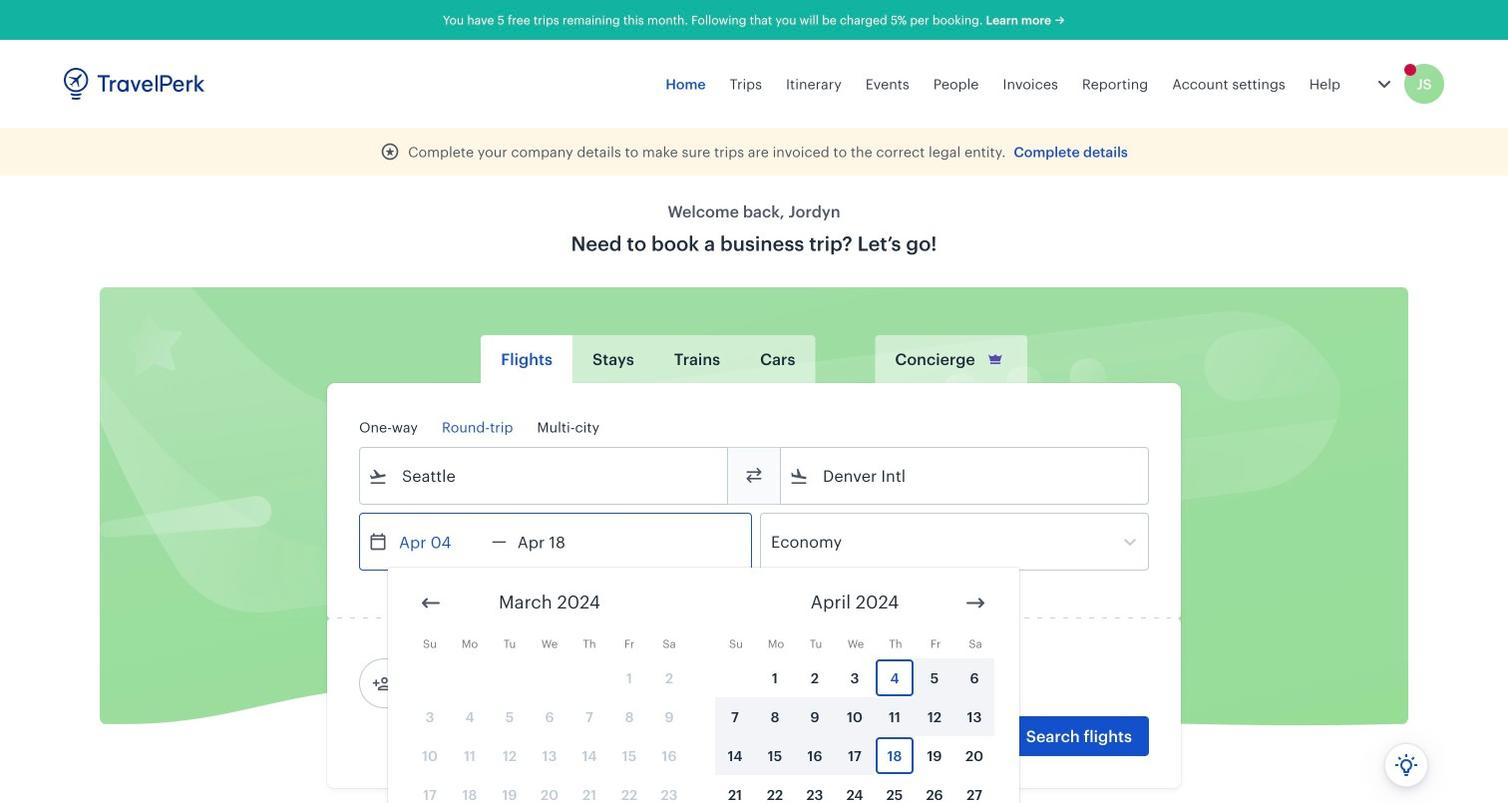 Task type: locate. For each thing, give the bounding box(es) containing it.
Add first traveler search field
[[392, 667, 600, 699]]

Return text field
[[507, 514, 610, 570]]

To search field
[[809, 460, 1122, 492]]



Task type: describe. For each thing, give the bounding box(es) containing it.
calendar application
[[388, 568, 1509, 803]]

From search field
[[388, 460, 701, 492]]

Depart text field
[[388, 514, 492, 570]]

move forward to switch to the next month. image
[[964, 591, 988, 615]]

move backward to switch to the previous month. image
[[419, 591, 443, 615]]



